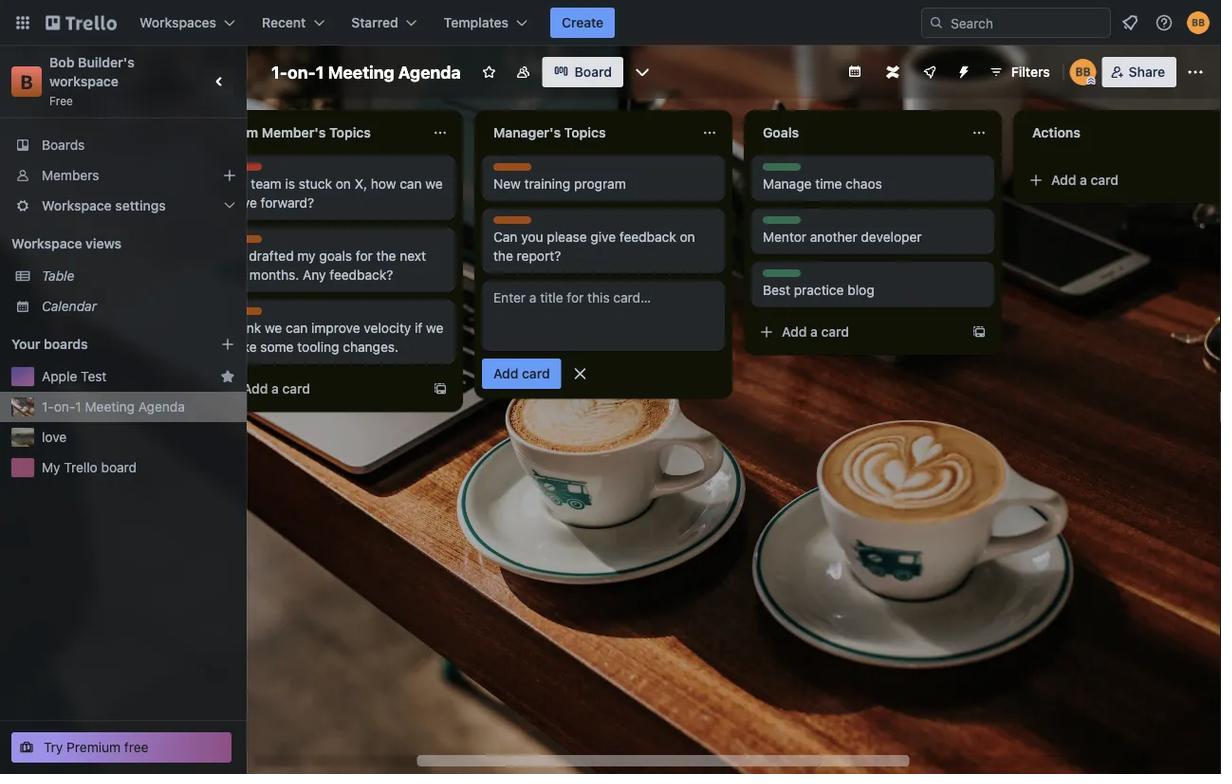 Task type: describe. For each thing, give the bounding box(es) containing it.
chaos
[[846, 176, 882, 192]]

boards
[[42, 137, 85, 153]]

member's
[[262, 125, 326, 140]]

best practice blog link
[[763, 281, 983, 300]]

card down actions text box
[[1091, 172, 1119, 188]]

board
[[101, 460, 137, 475]]

i've
[[224, 248, 245, 264]]

developer
[[861, 229, 922, 245]]

goal for mentor
[[763, 217, 788, 231]]

meeting inside 1-on-1 meeting agenda text field
[[328, 62, 394, 82]]

workspaces button
[[128, 8, 247, 38]]

workspaces
[[139, 15, 216, 30]]

goal for best
[[763, 270, 788, 284]]

show menu image
[[1186, 63, 1205, 82]]

topics inside text box
[[329, 125, 371, 140]]

Team Member's Topics text field
[[213, 118, 421, 148]]

if
[[415, 320, 423, 336]]

filters
[[1011, 64, 1050, 80]]

filters button
[[983, 57, 1056, 87]]

give
[[591, 229, 616, 245]]

any
[[303, 267, 326, 283]]

i've drafted my goals for the next few months. any feedback?
[[224, 248, 426, 283]]

the team is stuck on x, how can we move forward?
[[224, 176, 443, 211]]

back to home image
[[46, 8, 117, 38]]

i
[[224, 320, 227, 336]]

1-on-1 meeting agenda link
[[42, 398, 235, 417]]

feedback?
[[330, 267, 393, 283]]

calendar
[[42, 298, 97, 314]]

goals
[[319, 248, 352, 264]]

share button
[[1102, 57, 1177, 87]]

color: orange, title: "discuss" element for new
[[493, 163, 536, 177]]

test
[[81, 369, 107, 384]]

my trello board
[[42, 460, 137, 475]]

add board image
[[220, 337, 235, 352]]

Goals text field
[[751, 118, 960, 148]]

can you please give feedback on the report? link
[[493, 228, 714, 266]]

tooling
[[297, 339, 339, 355]]

1 inside text field
[[316, 62, 324, 82]]

new training program link
[[493, 175, 714, 194]]

bob builder (bobbuilder40) image
[[1070, 59, 1097, 85]]

board
[[575, 64, 612, 80]]

meeting inside 1-on-1 meeting agenda link
[[85, 399, 135, 415]]

0 horizontal spatial 1-
[[42, 399, 54, 415]]

team member's topics
[[224, 125, 371, 140]]

another
[[810, 229, 857, 245]]

apple test
[[42, 369, 107, 384]]

create from template… image
[[972, 324, 987, 340]]

add right starred icon
[[243, 381, 268, 397]]

the
[[224, 176, 247, 192]]

templates button
[[432, 8, 539, 38]]

try premium free
[[44, 740, 149, 755]]

add a card button for i've drafted my goals for the next few months. any feedback?
[[213, 374, 425, 404]]

add a card button for mentor another developer
[[751, 317, 964, 347]]

Actions text field
[[1021, 118, 1221, 148]]

0 horizontal spatial agenda
[[138, 399, 185, 415]]

practice
[[794, 282, 844, 298]]

we inside the team is stuck on x, how can we move forward?
[[425, 176, 443, 192]]

card down some
[[282, 381, 310, 397]]

stuck
[[299, 176, 332, 192]]

card inside add card button
[[522, 366, 550, 381]]

bob builder's workspace link
[[49, 55, 138, 89]]

1- inside text field
[[271, 62, 287, 82]]

workspace settings button
[[0, 191, 247, 221]]

is
[[285, 176, 295, 192]]

discuss new training program
[[493, 164, 626, 192]]

boards link
[[0, 130, 247, 160]]

0 vertical spatial add a card
[[1051, 172, 1119, 188]]

bob builder (bobbuilder40) image
[[1187, 11, 1210, 34]]

b link
[[11, 66, 42, 97]]

workspace visible image
[[516, 65, 531, 80]]

primary element
[[0, 0, 1221, 46]]

calendar power-up image
[[847, 64, 862, 79]]

some
[[260, 339, 294, 355]]

add inside button
[[493, 366, 518, 381]]

next
[[400, 248, 426, 264]]

b
[[20, 70, 33, 93]]

make
[[224, 339, 257, 355]]

free
[[49, 94, 73, 107]]

members link
[[0, 160, 247, 191]]

goal for manage
[[763, 164, 788, 177]]

on- inside text field
[[287, 62, 316, 82]]

few
[[224, 267, 246, 283]]

Enter a title for this card… text field
[[482, 281, 725, 351]]

agenda inside text field
[[398, 62, 461, 82]]

we right if
[[426, 320, 443, 336]]

months.
[[249, 267, 299, 283]]

drafted
[[249, 248, 294, 264]]

for
[[356, 248, 373, 264]]

my
[[42, 460, 60, 475]]

starred button
[[340, 8, 429, 38]]

board link
[[542, 57, 623, 87]]

your boards with 4 items element
[[11, 333, 192, 356]]

add card button
[[482, 359, 561, 389]]

can inside the team is stuck on x, how can we move forward?
[[400, 176, 422, 192]]

team
[[224, 125, 258, 140]]

calendar link
[[42, 297, 235, 316]]

starred icon image
[[220, 369, 235, 384]]



Task type: locate. For each thing, give the bounding box(es) containing it.
1 vertical spatial agenda
[[138, 399, 185, 415]]

add a card button down blog
[[751, 317, 964, 347]]

the down can on the left
[[493, 248, 513, 264]]

1 vertical spatial color: orange, title: "discuss" element
[[493, 216, 536, 231]]

goal
[[763, 164, 788, 177], [763, 217, 788, 231], [763, 270, 788, 284]]

0 horizontal spatial the
[[376, 248, 396, 264]]

goal down goals
[[763, 164, 788, 177]]

can
[[493, 229, 518, 245]]

2 color: orange, title: "discuss" element from the top
[[493, 216, 536, 231]]

1 vertical spatial on-
[[54, 399, 75, 415]]

discuss inside discuss can you please give feedback on the report?
[[493, 217, 536, 231]]

1
[[316, 62, 324, 82], [75, 399, 81, 415]]

add a card down some
[[243, 381, 310, 397]]

please
[[547, 229, 587, 245]]

color: green, title: "goal" element for mentor
[[763, 216, 801, 231]]

1 vertical spatial add a card button
[[751, 317, 964, 347]]

2 vertical spatial add a card button
[[213, 374, 425, 404]]

on inside the team is stuck on x, how can we move forward?
[[336, 176, 351, 192]]

0 vertical spatial 1-on-1 meeting agenda
[[271, 62, 461, 82]]

0 vertical spatial a
[[1080, 172, 1087, 188]]

1 color: orange, title: "discuss" element from the top
[[493, 163, 536, 177]]

0 horizontal spatial topics
[[329, 125, 371, 140]]

apple test link
[[42, 367, 213, 386]]

workspace settings
[[42, 198, 166, 213]]

topics inside text field
[[564, 125, 606, 140]]

Board name text field
[[262, 57, 470, 87]]

meeting down starred
[[328, 62, 394, 82]]

color: green, title: "goal" element down goals
[[763, 163, 801, 177]]

trello
[[64, 460, 97, 475]]

0 vertical spatial add a card button
[[1021, 165, 1221, 195]]

on- down recent popup button
[[287, 62, 316, 82]]

color: orange, title: "discuss" element
[[493, 163, 536, 177], [493, 216, 536, 231]]

we
[[425, 176, 443, 192], [265, 320, 282, 336], [426, 320, 443, 336]]

recent button
[[251, 8, 336, 38]]

0 horizontal spatial a
[[271, 381, 279, 397]]

workspace
[[49, 74, 119, 89]]

3 color: green, title: "goal" element from the top
[[763, 269, 801, 284]]

color: orange, title: "discuss" element down new
[[493, 216, 536, 231]]

manage
[[763, 176, 812, 192]]

the team is stuck on x, how can we move forward? link
[[224, 175, 444, 213]]

agenda left star or unstar board image
[[398, 62, 461, 82]]

agenda
[[398, 62, 461, 82], [138, 399, 185, 415]]

blog
[[848, 282, 874, 298]]

cancel image
[[571, 364, 590, 383]]

add a card
[[1051, 172, 1119, 188], [782, 324, 849, 340], [243, 381, 310, 397]]

1 topics from the left
[[329, 125, 371, 140]]

2 vertical spatial goal
[[763, 270, 788, 284]]

2 vertical spatial color: green, title: "goal" element
[[763, 269, 801, 284]]

2 goal from the top
[[763, 217, 788, 231]]

add down best
[[782, 324, 807, 340]]

team
[[251, 176, 282, 192]]

1 down apple test
[[75, 399, 81, 415]]

add
[[1051, 172, 1076, 188], [782, 324, 807, 340], [493, 366, 518, 381], [243, 381, 268, 397]]

0 horizontal spatial add a card
[[243, 381, 310, 397]]

color: green, title: "goal" element
[[763, 163, 801, 177], [763, 216, 801, 231], [763, 269, 801, 284]]

time
[[815, 176, 842, 192]]

actions
[[1032, 125, 1081, 140]]

1 horizontal spatial agenda
[[398, 62, 461, 82]]

2 vertical spatial a
[[271, 381, 279, 397]]

apple
[[42, 369, 77, 384]]

1 vertical spatial meeting
[[85, 399, 135, 415]]

0 vertical spatial color: orange, title: "discuss" element
[[493, 163, 536, 177]]

a down actions
[[1080, 172, 1087, 188]]

add down actions
[[1051, 172, 1076, 188]]

on-
[[287, 62, 316, 82], [54, 399, 75, 415]]

2 horizontal spatial add a card
[[1051, 172, 1119, 188]]

training
[[524, 176, 571, 192]]

add right create from template… icon
[[493, 366, 518, 381]]

how
[[371, 176, 396, 192]]

0 horizontal spatial add a card button
[[213, 374, 425, 404]]

try premium free button
[[11, 732, 232, 763]]

1 vertical spatial 1-on-1 meeting agenda
[[42, 399, 185, 415]]

1 horizontal spatial meeting
[[328, 62, 394, 82]]

discuss inside discuss new training program
[[493, 164, 536, 177]]

card down practice
[[821, 324, 849, 340]]

0 horizontal spatial 1
[[75, 399, 81, 415]]

1 vertical spatial on
[[680, 229, 695, 245]]

velocity
[[364, 320, 411, 336]]

color: orange, title: "discuss" element down manager's
[[493, 163, 536, 177]]

this member is an admin of this board. image
[[1087, 77, 1096, 85]]

workspace views
[[11, 236, 122, 251]]

create from template… image
[[433, 381, 448, 397]]

discuss can you please give feedback on the report?
[[493, 217, 695, 264]]

1- up love
[[42, 399, 54, 415]]

workspace for workspace views
[[11, 236, 82, 251]]

topics up discuss new training program
[[564, 125, 606, 140]]

confluence icon image
[[886, 65, 899, 79]]

automation image
[[949, 57, 975, 83]]

add a card button down actions text box
[[1021, 165, 1221, 195]]

on inside discuss can you please give feedback on the report?
[[680, 229, 695, 245]]

0 horizontal spatial meeting
[[85, 399, 135, 415]]

3 goal from the top
[[763, 270, 788, 284]]

can inside i think we can improve velocity if we make some tooling changes.
[[286, 320, 308, 336]]

1 vertical spatial 1-
[[42, 399, 54, 415]]

manager's
[[493, 125, 561, 140]]

0 vertical spatial workspace
[[42, 198, 112, 213]]

1 vertical spatial a
[[810, 324, 818, 340]]

0 vertical spatial can
[[400, 176, 422, 192]]

0 vertical spatial agenda
[[398, 62, 461, 82]]

meeting down test
[[85, 399, 135, 415]]

try
[[44, 740, 63, 755]]

bob
[[49, 55, 75, 70]]

my
[[297, 248, 316, 264]]

1 horizontal spatial 1
[[316, 62, 324, 82]]

topics up "x,"
[[329, 125, 371, 140]]

bob builder's workspace free
[[49, 55, 138, 107]]

Manager's Topics text field
[[482, 118, 691, 148]]

goal inside the goal mentor another developer
[[763, 217, 788, 231]]

0 vertical spatial discuss
[[493, 164, 536, 177]]

think
[[231, 320, 261, 336]]

we right how on the left top of page
[[425, 176, 443, 192]]

your
[[11, 336, 40, 352]]

settings
[[115, 198, 166, 213]]

the inside discuss can you please give feedback on the report?
[[493, 248, 513, 264]]

goal manage time chaos
[[763, 164, 882, 192]]

can up some
[[286, 320, 308, 336]]

0 vertical spatial meeting
[[328, 62, 394, 82]]

Search field
[[944, 9, 1110, 37]]

workspace up the table
[[11, 236, 82, 251]]

you
[[521, 229, 543, 245]]

1 down recent popup button
[[316, 62, 324, 82]]

1 horizontal spatial topics
[[564, 125, 606, 140]]

1 vertical spatial discuss
[[493, 217, 536, 231]]

1-on-1 meeting agenda down apple test link
[[42, 399, 185, 415]]

0 vertical spatial on-
[[287, 62, 316, 82]]

workspace navigation collapse icon image
[[207, 68, 233, 95]]

2 the from the left
[[493, 248, 513, 264]]

1 horizontal spatial can
[[400, 176, 422, 192]]

feedback
[[619, 229, 676, 245]]

0 horizontal spatial 1-on-1 meeting agenda
[[42, 399, 185, 415]]

table link
[[42, 267, 235, 286]]

0 vertical spatial 1-
[[271, 62, 287, 82]]

forward?
[[261, 195, 314, 211]]

on- down apple
[[54, 399, 75, 415]]

1 horizontal spatial 1-on-1 meeting agenda
[[271, 62, 461, 82]]

card
[[1091, 172, 1119, 188], [821, 324, 849, 340], [522, 366, 550, 381], [282, 381, 310, 397]]

a down practice
[[810, 324, 818, 340]]

starred
[[351, 15, 398, 30]]

1 goal from the top
[[763, 164, 788, 177]]

the inside i've drafted my goals for the next few months. any feedback?
[[376, 248, 396, 264]]

a down some
[[271, 381, 279, 397]]

0 vertical spatial color: green, title: "goal" element
[[763, 163, 801, 177]]

the right for
[[376, 248, 396, 264]]

program
[[574, 176, 626, 192]]

1-
[[271, 62, 287, 82], [42, 399, 54, 415]]

changes.
[[343, 339, 399, 355]]

1 color: green, title: "goal" element from the top
[[763, 163, 801, 177]]

1 horizontal spatial on-
[[287, 62, 316, 82]]

add card
[[493, 366, 550, 381]]

goal inside goal manage time chaos
[[763, 164, 788, 177]]

card left cancel icon
[[522, 366, 550, 381]]

add a card down actions
[[1051, 172, 1119, 188]]

manager's topics
[[493, 125, 606, 140]]

2 horizontal spatial a
[[1080, 172, 1087, 188]]

discuss for new
[[493, 164, 536, 177]]

create button
[[550, 8, 615, 38]]

1 the from the left
[[376, 248, 396, 264]]

0 vertical spatial on
[[336, 176, 351, 192]]

0 vertical spatial 1
[[316, 62, 324, 82]]

0 vertical spatial goal
[[763, 164, 788, 177]]

the
[[376, 248, 396, 264], [493, 248, 513, 264]]

goal inside goal best practice blog
[[763, 270, 788, 284]]

improve
[[311, 320, 360, 336]]

1 horizontal spatial on
[[680, 229, 695, 245]]

mentor another developer link
[[763, 228, 983, 247]]

1 discuss from the top
[[493, 164, 536, 177]]

on left "x,"
[[336, 176, 351, 192]]

x,
[[355, 176, 367, 192]]

new
[[493, 176, 521, 192]]

i think we can improve velocity if we make some tooling changes. link
[[224, 319, 444, 357]]

goal down the manage
[[763, 217, 788, 231]]

table
[[42, 268, 74, 284]]

color: green, title: "goal" element for manage
[[763, 163, 801, 177]]

add a card down practice
[[782, 324, 849, 340]]

color: orange, title: "discuss" element for can
[[493, 216, 536, 231]]

2 vertical spatial add a card
[[243, 381, 310, 397]]

1 horizontal spatial 1-
[[271, 62, 287, 82]]

can right how on the left top of page
[[400, 176, 422, 192]]

1 vertical spatial workspace
[[11, 236, 82, 251]]

workspace inside 'popup button'
[[42, 198, 112, 213]]

1 vertical spatial can
[[286, 320, 308, 336]]

members
[[42, 167, 99, 183]]

search image
[[929, 15, 944, 30]]

workspace down members
[[42, 198, 112, 213]]

color: green, title: "goal" element down mentor
[[763, 269, 801, 284]]

2 horizontal spatial add a card button
[[1021, 165, 1221, 195]]

templates
[[444, 15, 509, 30]]

recent
[[262, 15, 306, 30]]

star or unstar board image
[[482, 65, 497, 80]]

1 vertical spatial goal
[[763, 217, 788, 231]]

1 vertical spatial 1
[[75, 399, 81, 415]]

1 horizontal spatial add a card
[[782, 324, 849, 340]]

1 horizontal spatial a
[[810, 324, 818, 340]]

1-on-1 meeting agenda down starred
[[271, 62, 461, 82]]

customize views image
[[633, 63, 652, 82]]

color: green, title: "goal" element for best
[[763, 269, 801, 284]]

1 vertical spatial add a card
[[782, 324, 849, 340]]

discuss up report?
[[493, 217, 536, 231]]

boards
[[44, 336, 88, 352]]

0 horizontal spatial on-
[[54, 399, 75, 415]]

goal down mentor
[[763, 270, 788, 284]]

share
[[1129, 64, 1165, 80]]

open information menu image
[[1155, 13, 1174, 32]]

1 horizontal spatial the
[[493, 248, 513, 264]]

views
[[85, 236, 122, 251]]

color: green, title: "goal" element down the manage
[[763, 216, 801, 231]]

1 vertical spatial color: green, title: "goal" element
[[763, 216, 801, 231]]

agenda up love link
[[138, 399, 185, 415]]

2 topics from the left
[[564, 125, 606, 140]]

on right feedback
[[680, 229, 695, 245]]

we up some
[[265, 320, 282, 336]]

2 color: green, title: "goal" element from the top
[[763, 216, 801, 231]]

1 horizontal spatial add a card button
[[751, 317, 964, 347]]

your boards
[[11, 336, 88, 352]]

power ups image
[[922, 65, 937, 80]]

1- down recent
[[271, 62, 287, 82]]

goals
[[763, 125, 799, 140]]

discuss for can
[[493, 217, 536, 231]]

my trello board link
[[42, 458, 235, 477]]

2 discuss from the top
[[493, 217, 536, 231]]

manage time chaos link
[[763, 175, 983, 194]]

0 horizontal spatial on
[[336, 176, 351, 192]]

add a card button down tooling
[[213, 374, 425, 404]]

0 horizontal spatial can
[[286, 320, 308, 336]]

discuss down manager's
[[493, 164, 536, 177]]

workspace for workspace settings
[[42, 198, 112, 213]]

0 notifications image
[[1119, 11, 1141, 34]]

free
[[124, 740, 149, 755]]

goal best practice blog
[[763, 270, 874, 298]]

1-on-1 meeting agenda inside text field
[[271, 62, 461, 82]]



Task type: vqa. For each thing, say whether or not it's contained in the screenshot.
Add a card button corresponding to I've drafted my goals for the next few months. Any feedback?
yes



